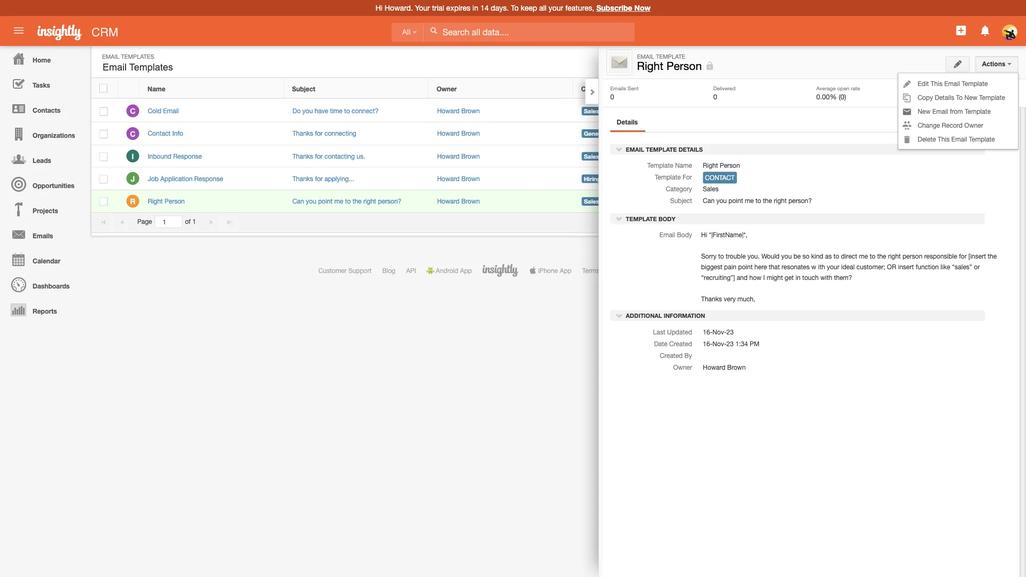 Task type: locate. For each thing, give the bounding box(es) containing it.
0 horizontal spatial me
[[334, 197, 343, 205]]

navigation
[[0, 46, 86, 322]]

new for new email from template
[[918, 107, 931, 115]]

emails inside navigation
[[33, 232, 53, 239]]

rate
[[851, 85, 860, 91], [953, 85, 962, 91]]

thanks down do
[[292, 130, 313, 137]]

date down last
[[654, 340, 668, 347]]

howard inside r row
[[437, 197, 460, 205]]

0 horizontal spatial body
[[659, 215, 676, 222]]

2 horizontal spatial person
[[720, 162, 740, 169]]

1 average from the left
[[816, 85, 836, 91]]

16-nov-23 1:34 pm for thanks for contacting us.
[[887, 152, 944, 160]]

1 horizontal spatial details
[[679, 146, 703, 153]]

email template image
[[609, 52, 630, 73]]

2 c from the top
[[130, 129, 136, 138]]

2 rate from the left
[[953, 85, 962, 91]]

howard inside i row
[[437, 152, 460, 160]]

person? inside r row
[[378, 197, 401, 205]]

right inside r row
[[363, 197, 376, 205]]

to up new email from template link
[[956, 94, 963, 101]]

template down "template name"
[[655, 174, 681, 181]]

0 horizontal spatial owner
[[437, 85, 457, 92]]

0 horizontal spatial date
[[654, 340, 668, 347]]

0 horizontal spatial i
[[132, 152, 134, 161]]

template right the from
[[965, 107, 991, 115]]

0 vertical spatial date
[[912, 85, 927, 92]]

me inside r row
[[334, 197, 343, 205]]

pm inside i row
[[934, 152, 944, 160]]

resonates
[[782, 263, 810, 271]]

customer;
[[857, 263, 885, 271]]

16- for thanks for contacting us.
[[887, 152, 897, 160]]

you right do
[[302, 107, 313, 115]]

howard brown link
[[437, 107, 480, 115], [437, 130, 480, 137], [437, 152, 480, 160], [437, 175, 480, 182], [437, 197, 480, 205]]

rate
[[824, 85, 839, 92]]

0 horizontal spatial hi
[[376, 3, 383, 12]]

average inside average open rate 0.00% (0)
[[816, 85, 836, 91]]

sales cell for c
[[574, 100, 654, 123]]

16-nov-23 1:34 pm cell
[[879, 100, 972, 123], [879, 123, 972, 145], [879, 145, 972, 168]]

right person
[[637, 59, 702, 72], [703, 162, 740, 169], [148, 197, 185, 205]]

you left be
[[781, 252, 792, 260]]

be
[[794, 252, 801, 260]]

0 horizontal spatial 0.00%
[[816, 92, 837, 101]]

leads
[[33, 157, 51, 164]]

2 0% cell from the top
[[799, 123, 879, 145]]

pm for thanks for connecting
[[934, 130, 944, 137]]

tasks
[[33, 81, 50, 89]]

chevron down image left template body
[[616, 215, 623, 222]]

3 0% cell from the top
[[799, 145, 879, 168]]

1 5 from the left
[[956, 218, 959, 225]]

None checkbox
[[99, 84, 107, 93], [100, 130, 108, 138], [100, 175, 108, 184], [99, 84, 107, 93], [100, 130, 108, 138], [100, 175, 108, 184]]

2 0 from the left
[[713, 92, 717, 101]]

0 vertical spatial created
[[886, 85, 911, 92]]

16-nov-23 1:34 pm inside i row
[[887, 152, 944, 160]]

hi left howard.
[[376, 3, 383, 12]]

contact for j
[[662, 175, 685, 182]]

0 vertical spatial sales cell
[[574, 100, 654, 123]]

email inside the c row
[[163, 107, 179, 115]]

that
[[769, 263, 780, 271]]

for inside i row
[[315, 152, 323, 160]]

c link for cold email
[[126, 105, 139, 117]]

1 0.00% from the left
[[816, 92, 837, 101]]

sales cell
[[574, 100, 654, 123], [574, 145, 654, 168], [574, 190, 654, 213]]

3 sales cell from the top
[[574, 190, 654, 213]]

emails sent 0
[[610, 85, 639, 101]]

open rate
[[806, 85, 839, 92]]

all
[[539, 3, 547, 12]]

sales cell down hiring in the right of the page
[[574, 190, 654, 213]]

1 horizontal spatial 0
[[713, 92, 717, 101]]

2 vertical spatial right person
[[148, 197, 185, 205]]

16-nov-23 1:34 pm down copy
[[887, 107, 944, 115]]

0 vertical spatial body
[[659, 215, 676, 222]]

opportunities
[[33, 182, 74, 189]]

2 vertical spatial created
[[660, 352, 683, 359]]

0 horizontal spatial can
[[292, 197, 304, 205]]

1 vertical spatial details
[[617, 118, 638, 126]]

0 horizontal spatial category
[[581, 85, 609, 92]]

sales cell down general
[[574, 145, 654, 168]]

body
[[659, 215, 676, 222], [677, 231, 692, 239]]

j row
[[91, 168, 999, 190]]

0 vertical spatial chevron down image
[[616, 145, 623, 153]]

new for new email template
[[920, 58, 933, 65]]

category left emails sent 0
[[581, 85, 609, 92]]

nov-
[[897, 107, 911, 115], [897, 130, 911, 137], [897, 152, 911, 160], [713, 328, 727, 336], [713, 340, 727, 347]]

0 inside delivered 0
[[713, 92, 717, 101]]

hi up sorry
[[701, 231, 707, 239]]

0% inside i row
[[809, 153, 818, 160]]

4 0% from the top
[[809, 198, 818, 205]]

2 vertical spatial sales cell
[[574, 190, 654, 213]]

point up and
[[738, 263, 753, 271]]

actions button
[[975, 56, 1019, 72]]

r
[[130, 197, 135, 206]]

change record owner
[[918, 121, 983, 129]]

right inside sorry to trouble you. would you be so kind as to direct me to the right person responsible for [insert the biggest pain point here that resonates w ith your ideal customer; or insert function like "sales" or "recruiting"]  and how i might get in touch with them?
[[888, 252, 901, 260]]

chevron down image down 'general' cell
[[616, 145, 623, 153]]

right person inside r row
[[148, 197, 185, 205]]

template up "template name"
[[646, 146, 677, 153]]

template up the copy details to new template
[[962, 80, 988, 87]]

1 horizontal spatial rate
[[953, 85, 962, 91]]

nov- for do you have time to connect?
[[897, 107, 911, 115]]

name up for
[[675, 162, 692, 169]]

23 down 16-nov-23
[[727, 340, 734, 347]]

terms of service
[[582, 267, 630, 274]]

hi howard. your trial expires in 14 days. to keep all your features, subscribe now
[[376, 3, 651, 12]]

emails for emails
[[33, 232, 53, 239]]

0% cell
[[799, 100, 879, 123], [799, 123, 879, 145], [799, 145, 879, 168], [799, 190, 879, 213]]

1 (0) from the left
[[839, 92, 846, 101]]

1 rate from the left
[[851, 85, 860, 91]]

person inside r row
[[165, 197, 185, 205]]

change
[[918, 121, 940, 129]]

me down applying...
[[334, 197, 343, 205]]

me inside sorry to trouble you. would you be so kind as to direct me to the right person responsible for [insert the biggest pain point here that resonates w ith your ideal customer; or insert function like "sales" or "recruiting"]  and how i might get in touch with them?
[[859, 252, 868, 260]]

(0) for average open rate 0.00% (0)
[[839, 92, 846, 101]]

rate up the copy details to new template
[[953, 85, 962, 91]]

16- for thanks for connecting
[[887, 130, 897, 137]]

thanks down thanks for contacting us. link on the left of page
[[292, 175, 313, 182]]

0 down delivered
[[713, 92, 717, 101]]

right person left the record permissions "image"
[[637, 59, 702, 72]]

2 vertical spatial details
[[679, 146, 703, 153]]

change record owner link
[[899, 118, 1018, 132]]

0 horizontal spatial right
[[363, 197, 376, 205]]

created for by
[[660, 352, 683, 359]]

rate for average open rate 0.00% (0)
[[851, 85, 860, 91]]

1 horizontal spatial subject
[[670, 197, 692, 205]]

api
[[406, 267, 416, 274]]

howard inside j row
[[437, 175, 460, 182]]

in
[[473, 3, 478, 12], [796, 274, 801, 281]]

person
[[667, 59, 702, 72], [720, 162, 740, 169], [165, 197, 185, 205]]

i inside 'link'
[[132, 152, 134, 161]]

for left connecting
[[315, 130, 323, 137]]

1:34 for thanks for connecting
[[920, 130, 932, 137]]

right person up contact
[[703, 162, 740, 169]]

emails inside emails sent 0
[[610, 85, 626, 91]]

contact cell for i
[[654, 145, 799, 168]]

1 c link from the top
[[126, 105, 139, 117]]

the
[[763, 197, 772, 205], [353, 197, 362, 205], [877, 252, 886, 260], [988, 252, 997, 260]]

1 vertical spatial body
[[677, 231, 692, 239]]

right right r link
[[148, 197, 163, 205]]

0 horizontal spatial right
[[148, 197, 163, 205]]

me
[[745, 197, 754, 205], [334, 197, 343, 205], [859, 252, 868, 260]]

days.
[[491, 3, 509, 12]]

emails up calendar link
[[33, 232, 53, 239]]

brown inside j row
[[461, 175, 480, 182]]

rate right open
[[851, 85, 860, 91]]

record
[[942, 121, 963, 129]]

1 horizontal spatial emails
[[610, 85, 626, 91]]

1 horizontal spatial 0.00%
[[920, 92, 940, 101]]

category down the template for
[[666, 185, 692, 193]]

this for edit
[[931, 80, 943, 87]]

average inside average click rate 0.00% (0)
[[920, 85, 939, 91]]

i row
[[91, 145, 999, 168]]

2 horizontal spatial right
[[703, 162, 718, 169]]

1 horizontal spatial can
[[703, 197, 715, 205]]

hiring cell
[[574, 168, 654, 190]]

response inside i row
[[173, 152, 202, 160]]

new up edit
[[920, 58, 933, 65]]

updated
[[667, 328, 692, 336]]

email templates button
[[100, 59, 176, 75]]

crm
[[92, 25, 118, 39]]

open
[[837, 85, 850, 91]]

0 horizontal spatial your
[[549, 3, 563, 12]]

howard for thanks for applying...
[[437, 175, 460, 182]]

contact up the email template details
[[662, 130, 685, 137]]

1 sales cell from the top
[[574, 100, 654, 123]]

1 vertical spatial owner
[[965, 121, 983, 129]]

16-nov-23 1:34 pm cell for us.
[[879, 145, 972, 168]]

0 vertical spatial new
[[920, 58, 933, 65]]

your
[[415, 3, 430, 12]]

c for cold email
[[130, 107, 136, 116]]

all
[[402, 28, 411, 36]]

(0) down open
[[839, 92, 846, 101]]

4 contact cell from the top
[[654, 190, 799, 213]]

nov- for thanks for connecting
[[897, 130, 911, 137]]

person up 1 'field'
[[165, 197, 185, 205]]

cold email
[[148, 107, 179, 115]]

1 horizontal spatial me
[[745, 197, 754, 205]]

to inside the c row
[[344, 107, 350, 115]]

right up contact
[[703, 162, 718, 169]]

1:34 for do you have time to connect?
[[920, 107, 932, 115]]

brown inside r row
[[461, 197, 480, 205]]

2 vertical spatial person
[[165, 197, 185, 205]]

sales inside i row
[[584, 153, 599, 160]]

response inside j row
[[194, 175, 223, 182]]

2 chevron down image from the top
[[616, 215, 623, 222]]

0.00%
[[816, 92, 837, 101], [920, 92, 940, 101]]

1 horizontal spatial your
[[827, 263, 840, 271]]

0% cell for me
[[799, 190, 879, 213]]

brown for thanks for connecting
[[461, 130, 480, 137]]

4 0% cell from the top
[[799, 190, 879, 213]]

sales up hiring in the right of the page
[[584, 153, 599, 160]]

hi for hi howard. your trial expires in 14 days. to keep all your features, subscribe now
[[376, 3, 383, 12]]

contact inside i row
[[662, 152, 685, 160]]

3 contact cell from the top
[[654, 168, 799, 190]]

0 vertical spatial this
[[931, 80, 943, 87]]

pm up change
[[934, 107, 944, 115]]

point down thanks for applying... link
[[318, 197, 333, 205]]

right
[[774, 197, 787, 205], [363, 197, 376, 205], [888, 252, 901, 260]]

additional information
[[624, 312, 705, 319]]

rate inside average click rate 0.00% (0)
[[953, 85, 962, 91]]

delete
[[918, 135, 936, 143]]

2 vertical spatial new
[[918, 107, 931, 115]]

1 c from the top
[[130, 107, 136, 116]]

inbound
[[148, 152, 171, 160]]

for left contacting
[[315, 152, 323, 160]]

i inside sorry to trouble you. would you be so kind as to direct me to the right person responsible for [insert the biggest pain point here that resonates w ith your ideal customer; or insert function like "sales" or "recruiting"]  and how i might get in touch with them?
[[763, 274, 765, 281]]

contact cell for j
[[654, 168, 799, 190]]

0% inside r row
[[809, 198, 818, 205]]

details up "template name"
[[679, 146, 703, 153]]

thanks inside i row
[[292, 152, 313, 160]]

1 horizontal spatial right
[[637, 59, 664, 72]]

16-nov-23 1:34 pm for thanks for connecting
[[887, 130, 944, 137]]

1 0% from the top
[[809, 108, 818, 115]]

0.00% inside average open rate 0.00% (0)
[[816, 92, 837, 101]]

c row
[[91, 100, 999, 123], [91, 123, 999, 145]]

0 horizontal spatial person
[[165, 197, 185, 205]]

0 vertical spatial response
[[173, 152, 202, 160]]

23 down very
[[727, 328, 734, 336]]

nov- inside i row
[[897, 152, 911, 160]]

0 vertical spatial right person
[[637, 59, 702, 72]]

of right -
[[961, 218, 967, 225]]

1 left -
[[946, 218, 950, 225]]

1 horizontal spatial 1
[[946, 218, 950, 225]]

templates
[[121, 53, 154, 60], [129, 62, 173, 73]]

details down emails sent 0
[[617, 118, 638, 126]]

23 inside i row
[[911, 152, 918, 160]]

0 vertical spatial in
[[473, 3, 478, 12]]

contact left info
[[148, 130, 171, 137]]

0.00% down open rate
[[816, 92, 837, 101]]

opportunities link
[[3, 172, 86, 197]]

customer support link
[[319, 267, 372, 274]]

of right terms on the right of the page
[[601, 267, 607, 274]]

5 left "items"
[[968, 218, 972, 225]]

1 0 from the left
[[610, 92, 614, 101]]

2 c link from the top
[[126, 127, 139, 140]]

emails left sent
[[610, 85, 626, 91]]

0 horizontal spatial rate
[[851, 85, 860, 91]]

your
[[549, 3, 563, 12], [827, 263, 840, 271]]

calendar link
[[3, 247, 86, 272]]

contact inside r row
[[662, 197, 685, 205]]

name up cold
[[148, 85, 165, 92]]

16- inside i row
[[887, 152, 897, 160]]

contact down "template name"
[[662, 175, 685, 182]]

for up "sales"
[[959, 252, 967, 260]]

[insert
[[969, 252, 986, 260]]

2 (0) from the left
[[942, 92, 949, 101]]

me up customer;
[[859, 252, 868, 260]]

0 horizontal spatial 1
[[192, 218, 196, 225]]

in right get
[[796, 274, 801, 281]]

1 horizontal spatial average
[[920, 85, 939, 91]]

right
[[637, 59, 664, 72], [703, 162, 718, 169], [148, 197, 163, 205]]

template down change record owner link
[[969, 135, 995, 143]]

emails for emails sent 0
[[610, 85, 626, 91]]

template down actions
[[979, 94, 1005, 101]]

1 vertical spatial hi
[[701, 231, 707, 239]]

1:34 down change
[[920, 130, 932, 137]]

to
[[511, 3, 519, 12], [956, 94, 963, 101]]

nov- for thanks for contacting us.
[[897, 152, 911, 160]]

1 vertical spatial name
[[675, 162, 692, 169]]

1 vertical spatial response
[[194, 175, 223, 182]]

0 vertical spatial c
[[130, 107, 136, 116]]

howard
[[437, 107, 460, 115], [437, 130, 460, 137], [437, 152, 460, 160], [437, 175, 460, 182], [437, 197, 460, 205], [703, 363, 726, 371]]

0 horizontal spatial 0
[[610, 92, 614, 101]]

1 howard brown link from the top
[[437, 107, 480, 115]]

howard brown inside i row
[[437, 152, 480, 160]]

contact cell for r
[[654, 190, 799, 213]]

r row
[[91, 190, 999, 213]]

1 horizontal spatial date
[[912, 85, 927, 92]]

contact down the template for
[[662, 197, 685, 205]]

response right application
[[194, 175, 223, 182]]

created
[[886, 85, 911, 92], [669, 340, 692, 347], [660, 352, 683, 359]]

row group
[[91, 100, 999, 213]]

right inside r row
[[148, 197, 163, 205]]

0 vertical spatial i
[[132, 152, 134, 161]]

2 average from the left
[[920, 85, 939, 91]]

template name
[[647, 162, 692, 169]]

0 right chevron right 'icon' at the right of the page
[[610, 92, 614, 101]]

the inside r row
[[353, 197, 362, 205]]

response up job application response link
[[173, 152, 202, 160]]

(0) inside average click rate 0.00% (0)
[[942, 92, 949, 101]]

this for delete
[[938, 135, 950, 143]]

howard brown inside j row
[[437, 175, 480, 182]]

howard brown for thanks for connecting
[[437, 130, 480, 137]]

3 howard brown link from the top
[[437, 152, 480, 160]]

owner
[[437, 85, 457, 92], [965, 121, 983, 129], [673, 363, 692, 371]]

2 contact cell from the top
[[654, 145, 799, 168]]

5 right -
[[956, 218, 959, 225]]

average for average click rate 0.00% (0)
[[920, 85, 939, 91]]

None checkbox
[[100, 107, 108, 116], [100, 152, 108, 161], [100, 198, 108, 206], [100, 107, 108, 116], [100, 152, 108, 161], [100, 198, 108, 206]]

name
[[148, 85, 165, 92], [675, 162, 692, 169]]

howard brown link for us.
[[437, 152, 480, 160]]

1 horizontal spatial 5
[[968, 218, 972, 225]]

2 horizontal spatial owner
[[965, 121, 983, 129]]

1 vertical spatial emails
[[33, 232, 53, 239]]

(0) inside average open rate 0.00% (0)
[[839, 92, 846, 101]]

1 vertical spatial c
[[130, 129, 136, 138]]

responsible
[[924, 252, 957, 260]]

keep
[[521, 3, 537, 12]]

app right android
[[460, 267, 472, 274]]

2 vertical spatial right
[[148, 197, 163, 205]]

16- for do you have time to connect?
[[887, 107, 897, 115]]

howard for do you have time to connect?
[[437, 107, 460, 115]]

features,
[[565, 3, 594, 12]]

1 right 1 'field'
[[192, 218, 196, 225]]

1 horizontal spatial app
[[560, 267, 572, 274]]

thanks inside the c row
[[292, 130, 313, 137]]

c row up i row at top
[[91, 100, 999, 123]]

new up new email from template link
[[965, 94, 978, 101]]

c left cold
[[130, 107, 136, 116]]

1:34 inside i row
[[920, 152, 932, 160]]

0 vertical spatial templates
[[121, 53, 154, 60]]

1 field
[[155, 216, 182, 228]]

email
[[102, 53, 119, 60], [637, 53, 654, 60], [935, 58, 952, 65], [103, 62, 127, 73], [945, 80, 960, 87], [163, 107, 179, 115], [933, 107, 948, 115], [952, 135, 967, 143], [626, 146, 644, 153], [660, 231, 675, 239]]

template up edit this email template link
[[954, 58, 981, 65]]

0 vertical spatial hi
[[376, 3, 383, 12]]

0% for me
[[809, 198, 818, 205]]

2 howard brown link from the top
[[437, 130, 480, 137]]

0% cell for time
[[799, 100, 879, 123]]

2 horizontal spatial me
[[859, 252, 868, 260]]

0 horizontal spatial app
[[460, 267, 472, 274]]

for left applying...
[[315, 175, 323, 182]]

1 0% cell from the top
[[799, 100, 879, 123]]

for inside j row
[[315, 175, 323, 182]]

3 0% from the top
[[809, 153, 818, 160]]

c link left cold
[[126, 105, 139, 117]]

2 1 from the left
[[946, 218, 950, 225]]

template
[[656, 53, 686, 60], [954, 58, 981, 65], [962, 80, 988, 87], [979, 94, 1005, 101], [965, 107, 991, 115], [969, 135, 995, 143], [646, 146, 677, 153], [647, 162, 673, 169], [655, 174, 681, 181], [626, 215, 657, 222]]

contact cell
[[654, 123, 799, 145], [654, 145, 799, 168], [654, 168, 799, 190], [654, 190, 799, 213]]

1 vertical spatial category
[[666, 185, 692, 193]]

can inside r row
[[292, 197, 304, 205]]

contact inside j row
[[662, 175, 685, 182]]

sales cell for i
[[574, 145, 654, 168]]

template left the record permissions "image"
[[656, 53, 686, 60]]

1 horizontal spatial i
[[763, 274, 765, 281]]

you down thanks for applying...
[[306, 197, 316, 205]]

contact
[[148, 130, 171, 137], [662, 130, 685, 137], [662, 152, 685, 160], [662, 175, 685, 182], [662, 197, 685, 205]]

can down contact
[[703, 197, 715, 205]]

0 horizontal spatial person?
[[378, 197, 401, 205]]

c link up i 'link'
[[126, 127, 139, 140]]

in inside sorry to trouble you. would you be so kind as to direct me to the right person responsible for [insert the biggest pain point here that resonates w ith your ideal customer; or insert function like "sales" or "recruiting"]  and how i might get in touch with them?
[[796, 274, 801, 281]]

app right iphone
[[560, 267, 572, 274]]

brown inside i row
[[461, 152, 480, 160]]

howard brown link for time
[[437, 107, 480, 115]]

person up contact
[[720, 162, 740, 169]]

1 vertical spatial person
[[720, 162, 740, 169]]

you inside the c row
[[302, 107, 313, 115]]

2 horizontal spatial of
[[961, 218, 967, 225]]

thanks for i
[[292, 152, 313, 160]]

thanks inside j row
[[292, 175, 313, 182]]

c
[[130, 107, 136, 116], [130, 129, 136, 138]]

sales for i
[[584, 153, 599, 160]]

1 horizontal spatial in
[[796, 274, 801, 281]]

23 for thanks for connecting
[[911, 130, 918, 137]]

3 16-nov-23 1:34 pm cell from the top
[[879, 145, 972, 168]]

row
[[91, 79, 999, 99]]

"recruiting"]
[[701, 274, 735, 281]]

cell
[[799, 168, 879, 190], [879, 168, 972, 190], [972, 168, 999, 190], [91, 190, 118, 213], [879, 190, 972, 213], [972, 190, 999, 213]]

this down change record owner
[[938, 135, 950, 143]]

to
[[344, 107, 350, 115], [756, 197, 761, 205], [345, 197, 351, 205], [718, 252, 724, 260], [834, 252, 839, 260], [870, 252, 876, 260]]

1 vertical spatial subject
[[670, 197, 692, 205]]

1 chevron down image from the top
[[616, 145, 623, 153]]

created for date
[[886, 85, 911, 92]]

right up sent
[[637, 59, 664, 72]]

1 c row from the top
[[91, 100, 999, 123]]

16-
[[887, 107, 897, 115], [887, 130, 897, 137], [887, 152, 897, 160], [703, 328, 713, 336], [703, 340, 713, 347]]

touch
[[803, 274, 819, 281]]

rate inside average open rate 0.00% (0)
[[851, 85, 860, 91]]

new email template
[[920, 58, 981, 65]]

to left keep
[[511, 3, 519, 12]]

2 sales cell from the top
[[574, 145, 654, 168]]

sales inside r row
[[584, 198, 599, 205]]

0 vertical spatial your
[[549, 3, 563, 12]]

customer
[[319, 267, 347, 274]]

16-nov-23 1:34 pm down the delete
[[887, 152, 944, 160]]

c link for contact info
[[126, 127, 139, 140]]

1 horizontal spatial hi
[[701, 231, 707, 239]]

for inside sorry to trouble you. would you be so kind as to direct me to the right person responsible for [insert the biggest pain point here that resonates w ith your ideal customer; or insert function like "sales" or "recruiting"]  and how i might get in touch with them?
[[959, 252, 967, 260]]

0 horizontal spatial can you point me to the right person?
[[292, 197, 401, 205]]

5 howard brown link from the top
[[437, 197, 480, 205]]

i up j "link"
[[132, 152, 134, 161]]

16-nov-23 1:34 pm down change
[[887, 130, 944, 137]]

for for c
[[315, 130, 323, 137]]

0 vertical spatial to
[[511, 3, 519, 12]]

j link
[[126, 172, 139, 185]]

for
[[683, 174, 692, 181]]

new email template link
[[913, 53, 988, 69]]

0 horizontal spatial in
[[473, 3, 478, 12]]

average up copy
[[920, 85, 939, 91]]

2 app from the left
[[560, 267, 572, 274]]

0 vertical spatial category
[[581, 85, 609, 92]]

1:34 down much,
[[736, 340, 748, 347]]

1 contact cell from the top
[[654, 123, 799, 145]]

right person up 1 'field'
[[148, 197, 185, 205]]

1 vertical spatial c link
[[126, 127, 139, 140]]

can you point me to the right person? down contact
[[703, 197, 812, 205]]

do you have time to connect?
[[292, 107, 379, 115]]

0 horizontal spatial right person
[[148, 197, 185, 205]]

chevron down image
[[616, 145, 623, 153], [616, 215, 623, 222]]

0 horizontal spatial 5
[[956, 218, 959, 225]]

copy details to new template
[[918, 94, 1005, 101]]

for for j
[[315, 175, 323, 182]]

brown for thanks for applying...
[[461, 175, 480, 182]]

howard brown for thanks for applying...
[[437, 175, 480, 182]]

your right ith
[[827, 263, 840, 271]]

your right all
[[549, 3, 563, 12]]

1 16-nov-23 1:34 pm cell from the top
[[879, 100, 972, 123]]

thanks left very
[[701, 295, 722, 303]]

(0) down click
[[942, 92, 949, 101]]

0 vertical spatial person
[[667, 59, 702, 72]]

response
[[173, 152, 202, 160], [194, 175, 223, 182]]

actions
[[982, 60, 1008, 68]]

your inside sorry to trouble you. would you be so kind as to direct me to the right person responsible for [insert the biggest pain point here that resonates w ith your ideal customer; or insert function like "sales" or "recruiting"]  and how i might get in touch with them?
[[827, 263, 840, 271]]

would
[[762, 252, 780, 260]]

howard brown inside r row
[[437, 197, 480, 205]]

sales cell for r
[[574, 190, 654, 213]]

howard brown link for me
[[437, 197, 480, 205]]

c row up j row
[[91, 123, 999, 145]]

0 horizontal spatial (0)
[[839, 92, 846, 101]]

page
[[137, 218, 152, 225]]

thanks for c
[[292, 130, 313, 137]]

details down click
[[935, 94, 954, 101]]

0 vertical spatial subject
[[292, 85, 315, 92]]

1 app from the left
[[460, 267, 472, 274]]

1 vertical spatial your
[[827, 263, 840, 271]]

16-nov-23 1:34 pm for do you have time to connect?
[[887, 107, 944, 115]]

howard.
[[385, 3, 413, 12]]

can down thanks for applying... link
[[292, 197, 304, 205]]

android app link
[[427, 267, 472, 274]]

dashboards
[[33, 282, 70, 290]]

2 0.00% from the left
[[920, 92, 940, 101]]

emails
[[610, 85, 626, 91], [33, 232, 53, 239]]

0.00% inside average click rate 0.00% (0)
[[920, 92, 940, 101]]

1 horizontal spatial (0)
[[942, 92, 949, 101]]

1 vertical spatial sales cell
[[574, 145, 654, 168]]

1 horizontal spatial right person
[[637, 59, 702, 72]]

general cell
[[574, 123, 654, 145]]

date up copy
[[912, 85, 927, 92]]

0 horizontal spatial to
[[511, 3, 519, 12]]



Task type: describe. For each thing, give the bounding box(es) containing it.
pm down much,
[[750, 340, 760, 347]]

Search this list... text field
[[615, 53, 736, 69]]

inbound response
[[148, 152, 202, 160]]

email template
[[637, 53, 686, 60]]

trouble
[[726, 252, 746, 260]]

1 horizontal spatial can you point me to the right person?
[[703, 197, 812, 205]]

w
[[812, 263, 816, 271]]

data
[[691, 267, 705, 274]]

2 5 from the left
[[968, 218, 972, 225]]

contact cell for c
[[654, 123, 799, 145]]

pain
[[724, 263, 737, 271]]

howard brown for thanks for contacting us.
[[437, 152, 480, 160]]

0% for us.
[[809, 153, 818, 160]]

sent
[[628, 85, 639, 91]]

to inside r row
[[345, 197, 351, 205]]

information
[[664, 312, 705, 319]]

brown for thanks for contacting us.
[[461, 152, 480, 160]]

i link
[[126, 150, 139, 162]]

time
[[330, 107, 343, 115]]

thanks for contacting us. link
[[292, 152, 365, 160]]

much,
[[738, 295, 755, 303]]

you down contact
[[717, 197, 727, 205]]

sorry
[[701, 252, 717, 260]]

hiring
[[584, 175, 601, 182]]

howard for can you point me to the right person?
[[437, 197, 460, 205]]

from
[[950, 107, 963, 115]]

for for i
[[315, 152, 323, 160]]

subscribe
[[597, 3, 632, 12]]

or
[[974, 263, 980, 271]]

point inside r row
[[318, 197, 333, 205]]

created date
[[886, 85, 927, 92]]

*|firstname|*,
[[709, 231, 748, 239]]

job application response
[[148, 175, 223, 182]]

0 vertical spatial owner
[[437, 85, 457, 92]]

template inside copy details to new template link
[[979, 94, 1005, 101]]

thanks for applying...
[[292, 175, 354, 182]]

organizations
[[33, 131, 75, 139]]

0% cell for us.
[[799, 145, 879, 168]]

person
[[903, 252, 923, 260]]

0 horizontal spatial of
[[185, 218, 191, 225]]

2 vertical spatial owner
[[673, 363, 692, 371]]

edit this email template
[[918, 80, 988, 87]]

howard for thanks for connecting
[[437, 130, 460, 137]]

sales for c
[[584, 108, 599, 115]]

reports
[[33, 307, 57, 315]]

rate for average click rate 0.00% (0)
[[953, 85, 962, 91]]

j
[[131, 174, 135, 183]]

(0) for average click rate 0.00% (0)
[[942, 92, 949, 101]]

1 horizontal spatial person?
[[789, 197, 812, 205]]

1 1 from the left
[[192, 218, 196, 225]]

0 horizontal spatial subject
[[292, 85, 315, 92]]

calendar
[[33, 257, 60, 265]]

body for email body
[[677, 231, 692, 239]]

ideal
[[841, 263, 855, 271]]

-
[[952, 218, 954, 225]]

1 vertical spatial new
[[965, 94, 978, 101]]

service
[[609, 267, 630, 274]]

thanks for contacting us.
[[292, 152, 365, 160]]

dashboards link
[[3, 272, 86, 297]]

2 c row from the top
[[91, 123, 999, 145]]

you inside r row
[[306, 197, 316, 205]]

1 vertical spatial created
[[669, 340, 692, 347]]

as
[[825, 252, 832, 260]]

here
[[755, 263, 767, 271]]

insert
[[898, 263, 914, 271]]

1 vertical spatial templates
[[129, 62, 173, 73]]

edit this email template link
[[899, 76, 1018, 90]]

template inside delete this email template link
[[969, 135, 995, 143]]

1:34 for thanks for contacting us.
[[920, 152, 932, 160]]

point inside sorry to trouble you. would you be so kind as to direct me to the right person responsible for [insert the biggest pain point here that resonates w ith your ideal customer; or insert function like "sales" or "recruiting"]  and how i might get in touch with them?
[[738, 263, 753, 271]]

processing
[[707, 267, 739, 274]]

delivered
[[713, 85, 736, 91]]

template inside new email from template link
[[965, 107, 991, 115]]

subscribe now link
[[597, 3, 651, 12]]

1 horizontal spatial of
[[601, 267, 607, 274]]

blog link
[[382, 267, 396, 274]]

notifications image
[[979, 24, 992, 37]]

1 vertical spatial right person
[[703, 162, 740, 169]]

0 vertical spatial right
[[637, 59, 664, 72]]

them?
[[834, 274, 852, 281]]

you inside sorry to trouble you. would you be so kind as to direct me to the right person responsible for [insert the biggest pain point here that resonates w ith your ideal customer; or insert function like "sales" or "recruiting"]  and how i might get in touch with them?
[[781, 252, 792, 260]]

created by
[[660, 352, 692, 359]]

chevron right image
[[589, 88, 596, 96]]

chevron down image for template body
[[616, 215, 623, 222]]

23 for do you have time to connect?
[[911, 107, 918, 115]]

template inside new email template link
[[954, 58, 981, 65]]

body for template body
[[659, 215, 676, 222]]

organizations link
[[3, 121, 86, 146]]

brown for do you have time to connect?
[[461, 107, 480, 115]]

thanks very much,
[[701, 295, 755, 303]]

do
[[292, 107, 301, 115]]

edit
[[918, 80, 929, 87]]

point down contact
[[729, 197, 743, 205]]

0.00% for average open rate 0.00% (0)
[[816, 92, 837, 101]]

android
[[436, 267, 458, 274]]

thanks for j
[[292, 175, 313, 182]]

you.
[[748, 252, 760, 260]]

lead cell
[[654, 100, 799, 123]]

howard brown for can you point me to the right person?
[[437, 197, 480, 205]]

template down the hiring cell
[[626, 215, 657, 222]]

tasks link
[[3, 71, 86, 96]]

4 howard brown link from the top
[[437, 175, 480, 182]]

0.00% for average click rate 0.00% (0)
[[920, 92, 940, 101]]

email template details
[[624, 146, 703, 153]]

2 0% from the top
[[809, 130, 818, 137]]

contact for r
[[662, 197, 685, 205]]

chevron down image for email template details
[[616, 145, 623, 153]]

contact for i
[[662, 152, 685, 160]]

0% for time
[[809, 108, 818, 115]]

sales for r
[[584, 198, 599, 205]]

0 horizontal spatial details
[[617, 118, 638, 126]]

0 vertical spatial details
[[935, 94, 954, 101]]

do you have time to connect? link
[[292, 107, 379, 115]]

date created
[[654, 340, 692, 347]]

connect?
[[352, 107, 379, 115]]

average open rate 0.00% (0)
[[816, 85, 860, 101]]

contacts link
[[3, 96, 86, 121]]

open
[[806, 85, 822, 92]]

Search all data.... text field
[[424, 22, 635, 42]]

now
[[634, 3, 651, 12]]

row group containing c
[[91, 100, 999, 213]]

additional
[[626, 312, 662, 319]]

and
[[737, 274, 748, 281]]

hi for hi *|firstname|*,
[[701, 231, 707, 239]]

1 vertical spatial to
[[956, 94, 963, 101]]

1 vertical spatial right
[[703, 162, 718, 169]]

sales down contact
[[703, 185, 719, 193]]

home
[[33, 56, 51, 64]]

like
[[941, 263, 950, 271]]

template down the email template details
[[647, 162, 673, 169]]

0 inside emails sent 0
[[610, 92, 614, 101]]

1 vertical spatial date
[[654, 340, 668, 347]]

pm for do you have time to connect?
[[934, 107, 944, 115]]

copy details to new template link
[[899, 90, 1018, 104]]

"sales"
[[952, 263, 972, 271]]

customer support
[[319, 267, 372, 274]]

white image
[[430, 27, 437, 34]]

1 - 5 of 5 items
[[946, 218, 989, 225]]

howard brown for do you have time to connect?
[[437, 107, 480, 115]]

email body
[[660, 231, 692, 239]]

average for average open rate 0.00% (0)
[[816, 85, 836, 91]]

howard for thanks for contacting us.
[[437, 152, 460, 160]]

23 for thanks for contacting us.
[[911, 152, 918, 160]]

template inside edit this email template link
[[962, 80, 988, 87]]

can you point me to the right person? inside r row
[[292, 197, 401, 205]]

sorry to trouble you. would you be so kind as to direct me to the right person responsible for [insert the biggest pain point here that resonates w ith your ideal customer; or insert function like "sales" or "recruiting"]  and how i might get in touch with them?
[[701, 252, 997, 281]]

c for contact info
[[130, 129, 136, 138]]

2 16-nov-23 1:34 pm cell from the top
[[879, 123, 972, 145]]

support
[[348, 267, 372, 274]]

contacting
[[325, 152, 355, 160]]

record permissions image
[[705, 59, 715, 72]]

get
[[785, 274, 794, 281]]

contact for c
[[662, 130, 685, 137]]

reports link
[[3, 297, 86, 322]]

job application response link
[[148, 175, 228, 182]]

api link
[[406, 267, 416, 274]]

details link
[[610, 115, 644, 130]]

1 horizontal spatial right
[[774, 197, 787, 205]]

1 horizontal spatial name
[[675, 162, 692, 169]]

can you point me to the right person? link
[[292, 197, 401, 205]]

template body
[[624, 215, 676, 222]]

ith
[[818, 263, 825, 271]]

chevron down image
[[616, 312, 623, 319]]

app for android app
[[460, 267, 472, 274]]

0 horizontal spatial name
[[148, 85, 165, 92]]

pm for thanks for contacting us.
[[934, 152, 944, 160]]

new email from template link
[[899, 104, 1018, 118]]

thanks for connecting
[[292, 130, 356, 137]]

items
[[974, 218, 989, 225]]

row containing name
[[91, 79, 999, 99]]

brown for can you point me to the right person?
[[461, 197, 480, 205]]

16-nov-23 1:34 pm cell for time
[[879, 100, 972, 123]]

navigation containing home
[[0, 46, 86, 322]]

click
[[941, 85, 951, 91]]

app for iphone app
[[560, 267, 572, 274]]

right person link
[[148, 197, 190, 205]]

16-nov-23 1:34 pm down 16-nov-23
[[703, 340, 760, 347]]

job
[[148, 175, 159, 182]]



Task type: vqa. For each thing, say whether or not it's contained in the screenshot.
Subscribe Now link
yes



